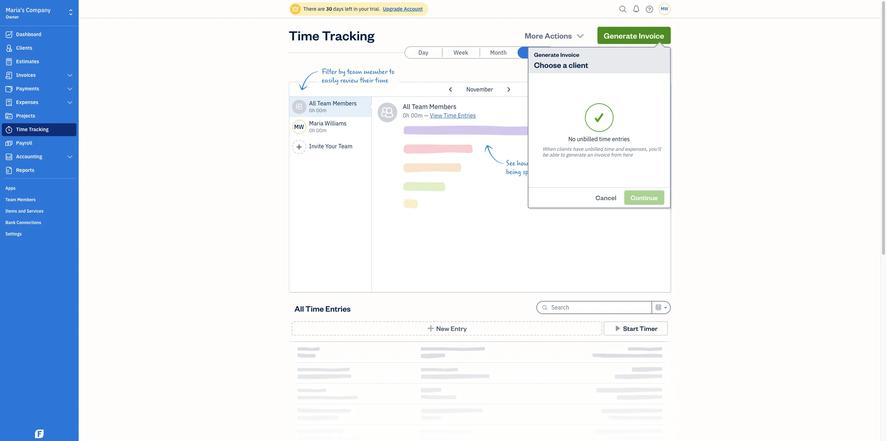 Task type: locate. For each thing, give the bounding box(es) containing it.
team
[[317, 100, 332, 107], [412, 103, 428, 111], [339, 143, 353, 150], [5, 197, 16, 203]]

team up maria
[[317, 100, 332, 107]]

cancel
[[596, 194, 617, 202]]

members up the williams
[[333, 100, 357, 107]]

tracking down projects link
[[29, 126, 49, 133]]

williams
[[325, 120, 347, 127]]

settings link
[[2, 229, 77, 239]]

chevron large down image
[[67, 73, 73, 78], [67, 86, 73, 92], [67, 100, 73, 106], [67, 154, 73, 160]]

invoice inside generate invoice choose a client
[[561, 51, 580, 58]]

client inside see how much time is being spent on each client
[[564, 168, 579, 176]]

3 chevron large down image from the top
[[67, 100, 73, 106]]

0h left the —
[[403, 112, 410, 119]]

choose
[[534, 60, 562, 70]]

much
[[530, 160, 547, 168]]

generate down search icon
[[604, 30, 638, 40]]

1 horizontal spatial plus image
[[427, 325, 435, 332]]

0 horizontal spatial to
[[390, 68, 395, 76]]

new entry button
[[292, 322, 602, 336]]

team down apps
[[5, 197, 16, 203]]

in
[[354, 6, 358, 12]]

actions
[[545, 30, 572, 40]]

there are 30 days left in your trial. upgrade account
[[304, 6, 423, 12]]

all inside all team members 0h 00m — view time entries
[[403, 103, 411, 111]]

and down entries
[[616, 146, 624, 152]]

time
[[376, 77, 389, 85], [600, 135, 611, 143], [604, 146, 615, 152], [548, 160, 562, 168]]

client
[[569, 60, 589, 70], [564, 168, 579, 176]]

apps link
[[2, 183, 77, 194]]

members
[[333, 100, 357, 107], [430, 103, 457, 111], [17, 197, 36, 203]]

connections
[[17, 220, 41, 225]]

chevron large down image inside payments link
[[67, 86, 73, 92]]

00m up maria
[[316, 107, 327, 114]]

1 vertical spatial invoice
[[561, 51, 580, 58]]

team right 'your'
[[339, 143, 353, 150]]

members up items and services
[[17, 197, 36, 203]]

filter
[[322, 68, 337, 76]]

to inside no unbilled time entries when clients have unbilled time and expenses, you'll be able to generate an invoice from here
[[561, 152, 565, 158]]

and
[[616, 146, 624, 152], [18, 209, 26, 214]]

projects
[[16, 113, 35, 119]]

are
[[318, 6, 325, 12]]

time inside filter by team member to easily review their time
[[376, 77, 389, 85]]

generate up "choose" on the right of the page
[[534, 51, 560, 58]]

bank connections
[[5, 220, 41, 225]]

plus image inside new entry button
[[427, 325, 435, 332]]

0 horizontal spatial plus image
[[296, 144, 303, 150]]

00m inside the all team members 0h 00m
[[316, 107, 327, 114]]

time down entries
[[604, 146, 615, 152]]

mw left maria
[[294, 123, 304, 131]]

chevron large down image for invoices
[[67, 73, 73, 78]]

0 horizontal spatial invoice
[[561, 51, 580, 58]]

0h inside all team members 0h 00m — view time entries
[[403, 112, 410, 119]]

time down the member
[[376, 77, 389, 85]]

invoice inside button
[[639, 30, 665, 40]]

days
[[333, 6, 344, 12]]

items and services link
[[2, 206, 77, 217]]

money image
[[5, 140, 13, 147]]

items and services
[[5, 209, 44, 214]]

all inside the all team members 0h 00m
[[309, 100, 316, 107]]

time up each
[[548, 160, 562, 168]]

freshbooks image
[[34, 430, 45, 439]]

0 horizontal spatial members
[[17, 197, 36, 203]]

users image
[[296, 103, 303, 111]]

invoice down go to help icon
[[639, 30, 665, 40]]

search image
[[618, 4, 629, 14]]

chevron large down image down invoices link
[[67, 86, 73, 92]]

0 vertical spatial generate
[[604, 30, 638, 40]]

generate
[[604, 30, 638, 40], [534, 51, 560, 58]]

1 vertical spatial tracking
[[29, 126, 49, 133]]

plus image left the invite at the top left of page
[[296, 144, 303, 150]]

tracking down left
[[322, 27, 375, 44]]

2 chevron large down image from the top
[[67, 86, 73, 92]]

chevron large down image up projects link
[[67, 100, 73, 106]]

and inside no unbilled time entries when clients have unbilled time and expenses, you'll be able to generate an invoice from here
[[616, 146, 624, 152]]

start
[[624, 325, 639, 333]]

being
[[507, 168, 522, 176]]

time tracking link
[[2, 123, 77, 136]]

by
[[339, 68, 346, 76]]

invoices link
[[2, 69, 77, 82]]

all team members 0h 00m — view time entries
[[403, 103, 476, 119]]

0 vertical spatial plus image
[[296, 144, 303, 150]]

invite
[[309, 143, 324, 150]]

client right a
[[569, 60, 589, 70]]

mw right go to help icon
[[661, 6, 669, 11]]

0 horizontal spatial all
[[295, 304, 304, 314]]

entries inside all team members 0h 00m — view time entries
[[458, 112, 476, 119]]

0 horizontal spatial time tracking
[[16, 126, 49, 133]]

time tracking
[[289, 27, 375, 44], [16, 126, 49, 133]]

0 horizontal spatial tracking
[[29, 126, 49, 133]]

start timer button
[[604, 322, 668, 336]]

client down is
[[564, 168, 579, 176]]

1 horizontal spatial mw
[[661, 6, 669, 11]]

0 vertical spatial invoice
[[639, 30, 665, 40]]

1 chevron large down image from the top
[[67, 73, 73, 78]]

to
[[390, 68, 395, 76], [561, 152, 565, 158]]

chevron large down image for payments
[[67, 86, 73, 92]]

report image
[[5, 167, 13, 174]]

1 horizontal spatial tracking
[[322, 27, 375, 44]]

maria williams 0h 00m
[[309, 120, 347, 134]]

to right able
[[561, 152, 565, 158]]

members inside all team members 0h 00m — view time entries
[[430, 103, 457, 111]]

chevron large down image inside accounting link
[[67, 154, 73, 160]]

chart image
[[5, 154, 13, 161]]

tracking
[[322, 27, 375, 44], [29, 126, 49, 133]]

expenses
[[16, 99, 38, 106]]

1 vertical spatial generate
[[534, 51, 560, 58]]

all for all team members 0h 00m
[[309, 100, 316, 107]]

chevron large down image inside expenses link
[[67, 100, 73, 106]]

unbilled
[[577, 135, 598, 143], [585, 146, 603, 152]]

go to help image
[[644, 4, 656, 14]]

00m left the —
[[411, 112, 423, 119]]

and right items
[[18, 209, 26, 214]]

1 vertical spatial client
[[564, 168, 579, 176]]

all
[[309, 100, 316, 107], [403, 103, 411, 111], [295, 304, 304, 314]]

0h down maria
[[309, 127, 315, 134]]

members inside main element
[[17, 197, 36, 203]]

0 vertical spatial client
[[569, 60, 589, 70]]

here
[[623, 152, 633, 158]]

1 vertical spatial mw
[[294, 123, 304, 131]]

1 vertical spatial to
[[561, 152, 565, 158]]

plus image left new
[[427, 325, 435, 332]]

filter by team member to easily review their time
[[322, 68, 395, 85]]

on
[[540, 168, 547, 176]]

estimate image
[[5, 58, 13, 65]]

to right the member
[[390, 68, 395, 76]]

1 horizontal spatial and
[[616, 146, 624, 152]]

mw inside dropdown button
[[661, 6, 669, 11]]

0h inside the all team members 0h 00m
[[309, 107, 315, 114]]

unbilled up the have
[[577, 135, 598, 143]]

0h right users icon
[[309, 107, 315, 114]]

easily
[[322, 77, 339, 85]]

caretdown image
[[664, 304, 668, 312]]

all for all time entries
[[295, 304, 304, 314]]

2 horizontal spatial members
[[430, 103, 457, 111]]

all for all team members 0h 00m — view time entries
[[403, 103, 411, 111]]

generate inside generate invoice choose a client
[[534, 51, 560, 58]]

0 horizontal spatial generate
[[534, 51, 560, 58]]

no unbilled time entries when clients have unbilled time and expenses, you'll be able to generate an invoice from here
[[543, 135, 661, 158]]

1 horizontal spatial to
[[561, 152, 565, 158]]

have
[[573, 146, 584, 152]]

time tracking down projects link
[[16, 126, 49, 133]]

1 horizontal spatial generate
[[604, 30, 638, 40]]

timer
[[640, 325, 658, 333]]

1 vertical spatial and
[[18, 209, 26, 214]]

accounting
[[16, 154, 42, 160]]

invoice up a
[[561, 51, 580, 58]]

1 vertical spatial time tracking
[[16, 126, 49, 133]]

4 chevron large down image from the top
[[67, 154, 73, 160]]

1 horizontal spatial members
[[333, 100, 357, 107]]

1 vertical spatial entries
[[326, 304, 351, 314]]

00m down maria
[[316, 127, 327, 134]]

members up 'view'
[[430, 103, 457, 111]]

0 vertical spatial and
[[616, 146, 624, 152]]

view
[[430, 112, 443, 119]]

tracking inside time tracking link
[[29, 126, 49, 133]]

members inside the all team members 0h 00m
[[333, 100, 357, 107]]

0 vertical spatial to
[[390, 68, 395, 76]]

generate inside button
[[604, 30, 638, 40]]

team members link
[[2, 194, 77, 205]]

0 horizontal spatial mw
[[294, 123, 304, 131]]

chevron large down image for accounting
[[67, 154, 73, 160]]

2 horizontal spatial all
[[403, 103, 411, 111]]

1 vertical spatial plus image
[[427, 325, 435, 332]]

entries
[[458, 112, 476, 119], [326, 304, 351, 314]]

0 vertical spatial mw
[[661, 6, 669, 11]]

and inside main element
[[18, 209, 26, 214]]

unbilled right the have
[[585, 146, 603, 152]]

more actions button
[[519, 27, 592, 44]]

plus image inside invite your team button
[[296, 144, 303, 150]]

team inside all team members 0h 00m — view time entries
[[412, 103, 428, 111]]

an
[[588, 152, 593, 158]]

0 horizontal spatial and
[[18, 209, 26, 214]]

upgrade
[[383, 6, 403, 12]]

00m inside all team members 0h 00m — view time entries
[[411, 112, 423, 119]]

play image
[[614, 325, 622, 332]]

1 horizontal spatial time tracking
[[289, 27, 375, 44]]

1 horizontal spatial invoice
[[639, 30, 665, 40]]

00m
[[316, 107, 327, 114], [411, 112, 423, 119], [316, 127, 327, 134]]

member
[[364, 68, 388, 76]]

services
[[27, 209, 44, 214]]

your
[[359, 6, 369, 12]]

day
[[419, 49, 429, 56]]

chevron large down image inside invoices link
[[67, 73, 73, 78]]

see how much time is being spent on each client
[[507, 160, 579, 176]]

invoice
[[639, 30, 665, 40], [561, 51, 580, 58]]

be
[[543, 152, 549, 158]]

bank connections link
[[2, 217, 77, 228]]

0h for all team members 0h 00m — view time entries
[[403, 112, 410, 119]]

chevron large down image up reports "link"
[[67, 154, 73, 160]]

estimates link
[[2, 55, 77, 68]]

00m for all team members 0h 00m
[[316, 107, 327, 114]]

more
[[525, 30, 544, 40]]

invite your team button
[[289, 137, 372, 157]]

1 horizontal spatial entries
[[458, 112, 476, 119]]

plus image
[[296, 144, 303, 150], [427, 325, 435, 332]]

invoice for generate invoice choose a client
[[561, 51, 580, 58]]

from
[[611, 152, 622, 158]]

spent
[[523, 168, 538, 176]]

0 vertical spatial time tracking
[[289, 27, 375, 44]]

0 vertical spatial entries
[[458, 112, 476, 119]]

chevron large down image up payments link
[[67, 73, 73, 78]]

generate for generate invoice choose a client
[[534, 51, 560, 58]]

team up the —
[[412, 103, 428, 111]]

1 horizontal spatial all
[[309, 100, 316, 107]]

time tracking down "30"
[[289, 27, 375, 44]]

mw
[[661, 6, 669, 11], [294, 123, 304, 131]]

expense image
[[5, 99, 13, 106]]



Task type: describe. For each thing, give the bounding box(es) containing it.
week link
[[443, 47, 480, 58]]

reports link
[[2, 164, 77, 177]]

more actions
[[525, 30, 572, 40]]

all time entries
[[295, 304, 351, 314]]

dashboard image
[[5, 31, 13, 38]]

generate invoice
[[604, 30, 665, 40]]

chevron large down image for expenses
[[67, 100, 73, 106]]

account
[[404, 6, 423, 12]]

apps
[[5, 186, 16, 191]]

plus image for invite your team button on the top
[[296, 144, 303, 150]]

maria
[[309, 120, 324, 127]]

team inside the all team members 0h 00m
[[317, 100, 332, 107]]

project image
[[5, 113, 13, 120]]

month link
[[480, 47, 517, 58]]

mw button
[[659, 3, 671, 15]]

maria's company owner
[[6, 6, 51, 20]]

there
[[304, 6, 317, 12]]

left
[[345, 6, 353, 12]]

payments link
[[2, 83, 77, 96]]

invoice for generate invoice
[[639, 30, 665, 40]]

invite your team
[[309, 143, 353, 150]]

payroll link
[[2, 137, 77, 150]]

0 horizontal spatial entries
[[326, 304, 351, 314]]

team inside main element
[[5, 197, 16, 203]]

members for all team members 0h 00m
[[333, 100, 357, 107]]

dashboard link
[[2, 28, 77, 41]]

clients link
[[2, 42, 77, 55]]

maria's
[[6, 6, 25, 14]]

payment image
[[5, 86, 13, 93]]

generate invoice choose a client
[[534, 51, 589, 70]]

owner
[[6, 14, 19, 20]]

00m inside 'maria williams 0h 00m'
[[316, 127, 327, 134]]

Search text field
[[552, 302, 652, 313]]

clients
[[16, 45, 32, 51]]

time up invoice
[[600, 135, 611, 143]]

november
[[467, 86, 493, 93]]

invoice
[[594, 152, 610, 158]]

main element
[[0, 0, 97, 442]]

items
[[5, 209, 17, 214]]

you'll
[[649, 146, 661, 152]]

is
[[563, 160, 568, 168]]

notifications image
[[631, 2, 643, 16]]

new entry
[[437, 325, 467, 333]]

time inside time tracking link
[[16, 126, 28, 133]]

chevrondown image
[[576, 30, 586, 40]]

payroll
[[16, 140, 32, 146]]

time inside see how much time is being spent on each client
[[548, 160, 562, 168]]

their
[[360, 77, 374, 85]]

day link
[[405, 47, 442, 58]]

week
[[454, 49, 469, 56]]

0h inside 'maria williams 0h 00m'
[[309, 127, 315, 134]]

invoice image
[[5, 72, 13, 79]]

new
[[437, 325, 450, 333]]

calendar image
[[656, 303, 662, 312]]

see
[[507, 160, 516, 168]]

00m for all team members 0h 00m — view time entries
[[411, 112, 423, 119]]

previous month image
[[446, 84, 456, 95]]

reports
[[16, 167, 34, 174]]

members for all team members 0h 00m — view time entries
[[430, 103, 457, 111]]

1 vertical spatial unbilled
[[585, 146, 603, 152]]

time inside all team members 0h 00m — view time entries
[[444, 112, 457, 119]]

expenses link
[[2, 96, 77, 109]]

your
[[326, 143, 337, 150]]

company
[[26, 6, 51, 14]]

—
[[424, 112, 429, 119]]

timer image
[[5, 126, 13, 133]]

start timer
[[624, 325, 658, 333]]

0 vertical spatial unbilled
[[577, 135, 598, 143]]

team
[[347, 68, 362, 76]]

to inside filter by team member to easily review their time
[[390, 68, 395, 76]]

time tracking inside main element
[[16, 126, 49, 133]]

generate
[[567, 152, 586, 158]]

a
[[563, 60, 568, 70]]

0h for all team members 0h 00m
[[309, 107, 315, 114]]

generate for generate invoice
[[604, 30, 638, 40]]

team inside button
[[339, 143, 353, 150]]

dashboard
[[16, 31, 41, 38]]

upgrade account link
[[382, 6, 423, 12]]

accounting link
[[2, 151, 77, 164]]

all team members 0h 00m
[[309, 100, 357, 114]]

each
[[548, 168, 562, 176]]

view time entries button
[[430, 111, 476, 120]]

plus image for new entry button
[[427, 325, 435, 332]]

able
[[550, 152, 560, 158]]

no
[[569, 135, 576, 143]]

estimates
[[16, 58, 39, 65]]

cancel button
[[590, 191, 623, 205]]

review
[[341, 77, 358, 85]]

how
[[517, 160, 529, 168]]

next month image
[[504, 84, 514, 95]]

client image
[[5, 45, 13, 52]]

invoices
[[16, 72, 36, 78]]

client inside generate invoice choose a client
[[569, 60, 589, 70]]

crown image
[[292, 5, 299, 13]]

projects link
[[2, 110, 77, 123]]

expenses,
[[625, 146, 648, 152]]

payments
[[16, 86, 39, 92]]

0 vertical spatial tracking
[[322, 27, 375, 44]]

generate invoice button
[[598, 27, 671, 44]]

entry
[[451, 325, 467, 333]]

trial.
[[370, 6, 381, 12]]



Task type: vqa. For each thing, say whether or not it's contained in the screenshot.
LLC
no



